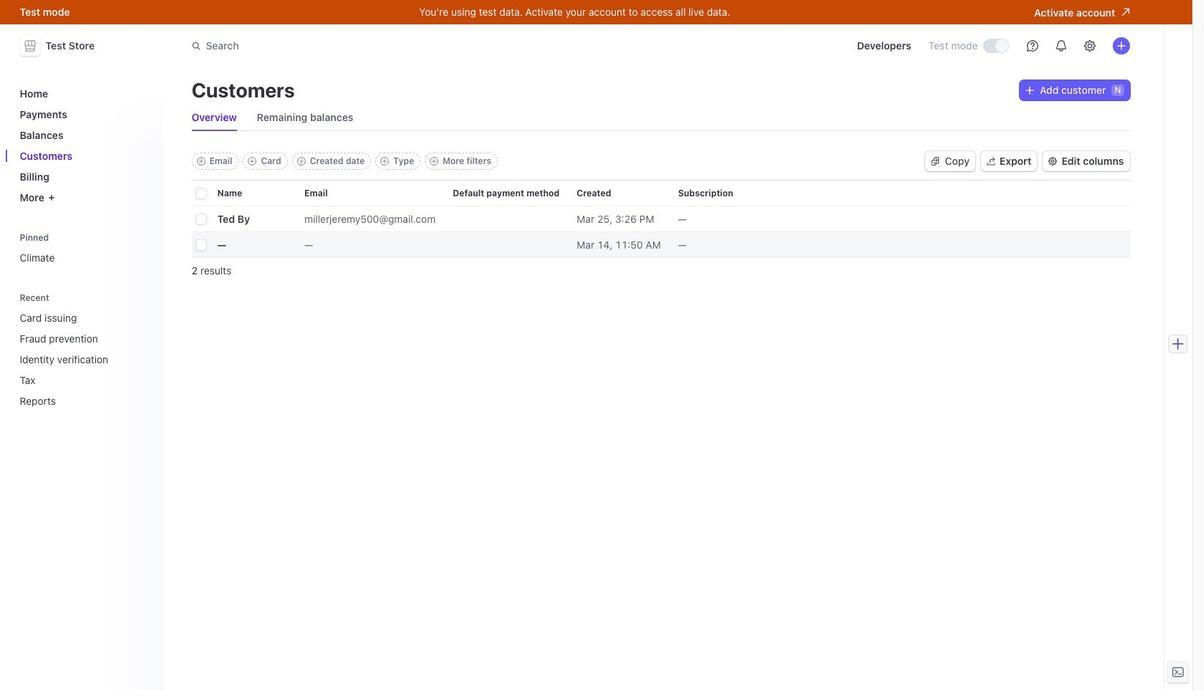 Task type: describe. For each thing, give the bounding box(es) containing it.
add email image
[[197, 157, 205, 166]]

pinned element
[[14, 232, 154, 269]]

settings image
[[1085, 40, 1096, 52]]

Select item checkbox
[[196, 214, 206, 224]]

notifications image
[[1056, 40, 1067, 52]]

core navigation links element
[[14, 82, 154, 209]]

help image
[[1027, 40, 1039, 52]]

Select All checkbox
[[196, 189, 206, 199]]



Task type: locate. For each thing, give the bounding box(es) containing it.
add type image
[[381, 157, 389, 166]]

recent element
[[14, 292, 154, 413], [14, 306, 154, 413]]

add created date image
[[297, 157, 306, 166]]

1 vertical spatial svg image
[[931, 157, 940, 166]]

0 horizontal spatial svg image
[[931, 157, 940, 166]]

add more filters image
[[430, 157, 439, 166]]

Search text field
[[183, 33, 587, 59]]

tab list
[[192, 105, 1130, 131]]

toolbar
[[192, 153, 498, 170]]

0 vertical spatial svg image
[[1026, 86, 1035, 95]]

Select item checkbox
[[196, 240, 206, 250]]

None search field
[[183, 33, 587, 59]]

2 recent element from the top
[[14, 306, 154, 413]]

svg image
[[1026, 86, 1035, 95], [931, 157, 940, 166]]

add card image
[[248, 157, 257, 166]]

1 recent element from the top
[[14, 292, 154, 413]]

Test mode checkbox
[[984, 39, 1009, 52]]

1 horizontal spatial svg image
[[1026, 86, 1035, 95]]



Task type: vqa. For each thing, say whether or not it's contained in the screenshot.
Connect
no



